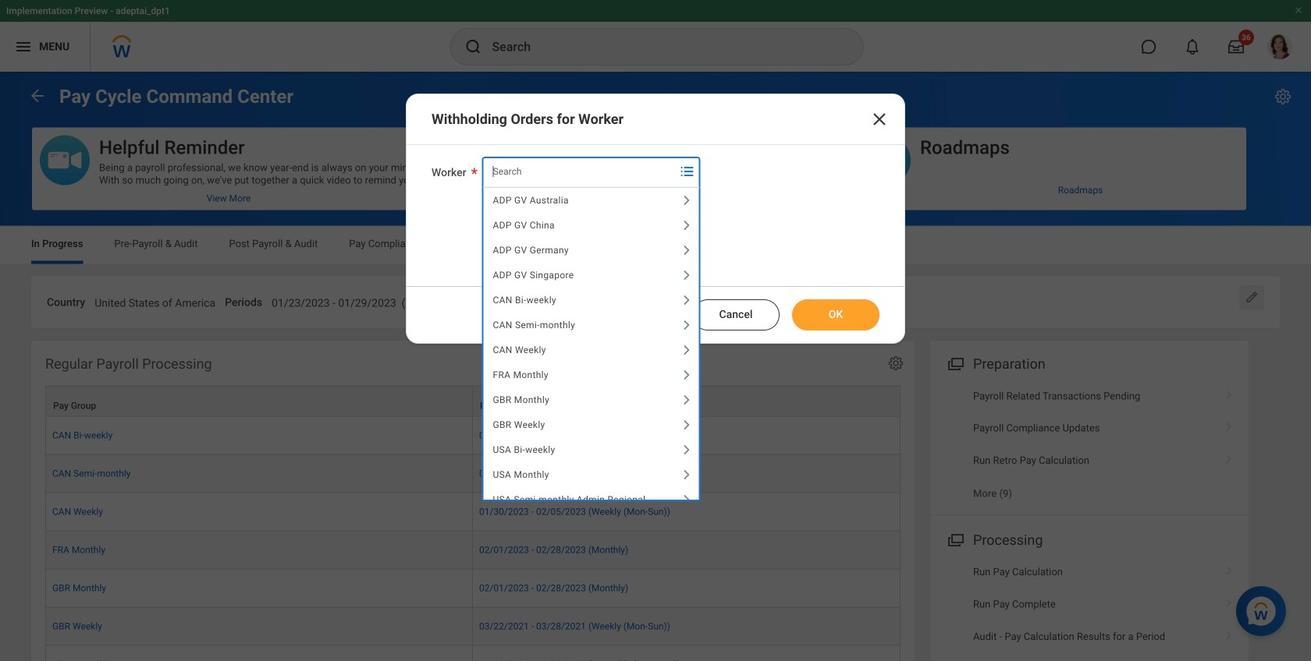 Task type: vqa. For each thing, say whether or not it's contained in the screenshot.
second calendar alt Icon from the left
no



Task type: describe. For each thing, give the bounding box(es) containing it.
close environment banner image
[[1294, 5, 1303, 15]]

1 chevron right image from the top
[[1219, 593, 1239, 609]]

configure this page image
[[1274, 87, 1292, 106]]

3 chevron right image from the top
[[1219, 450, 1239, 465]]

1 chevron right small image from the top
[[677, 216, 696, 235]]

x image
[[870, 110, 889, 129]]

Search field
[[483, 158, 675, 186]]

8 row from the top
[[45, 646, 901, 662]]

3 row from the top
[[45, 455, 901, 494]]

9 chevron right small image from the top
[[677, 491, 696, 510]]

previous page image
[[28, 86, 47, 105]]

4 chevron right image from the top
[[1219, 561, 1239, 577]]

1 list from the top
[[930, 380, 1249, 510]]

profile logan mcneil element
[[1258, 30, 1302, 64]]

menu group image for 2nd 'list' from the top of the page
[[944, 529, 965, 550]]

2 list from the top
[[930, 556, 1249, 662]]

notifications large image
[[1185, 39, 1200, 55]]

1 row from the top
[[45, 386, 901, 417]]

3 chevron right small image from the top
[[677, 266, 696, 285]]

2 chevron right small image from the top
[[677, 341, 696, 360]]

3 chevron right small image from the top
[[677, 391, 696, 410]]

6 chevron right small image from the top
[[677, 366, 696, 385]]

2 chevron right image from the top
[[1219, 626, 1239, 641]]

5 row from the top
[[45, 532, 901, 570]]



Task type: locate. For each thing, give the bounding box(es) containing it.
8 chevron right small image from the top
[[677, 441, 696, 460]]

chevron right image
[[1219, 593, 1239, 609], [1219, 626, 1239, 641]]

inbox large image
[[1228, 39, 1244, 55]]

1 chevron right small image from the top
[[677, 191, 696, 210]]

chevron right small image
[[677, 216, 696, 235], [677, 241, 696, 260], [677, 266, 696, 285], [677, 291, 696, 310], [677, 316, 696, 335], [677, 366, 696, 385], [677, 416, 696, 435], [677, 441, 696, 460], [677, 491, 696, 510]]

row
[[45, 386, 901, 417], [45, 417, 901, 455], [45, 455, 901, 494], [45, 494, 901, 532], [45, 532, 901, 570], [45, 570, 901, 608], [45, 608, 901, 646], [45, 646, 901, 662]]

prompts image
[[678, 162, 697, 181]]

7 row from the top
[[45, 608, 901, 646]]

search image
[[464, 37, 483, 56]]

7 chevron right small image from the top
[[677, 416, 696, 435]]

2 row from the top
[[45, 417, 901, 455]]

1 vertical spatial list
[[930, 556, 1249, 662]]

menu group image
[[944, 353, 965, 374], [944, 529, 965, 550]]

dialog
[[406, 94, 905, 344]]

2 chevron right image from the top
[[1219, 417, 1239, 433]]

edit image
[[1244, 290, 1260, 306]]

2 chevron right small image from the top
[[677, 241, 696, 260]]

4 chevron right small image from the top
[[677, 291, 696, 310]]

banner
[[0, 0, 1311, 72]]

chevron right small image
[[677, 191, 696, 210], [677, 341, 696, 360], [677, 391, 696, 410], [677, 466, 696, 485]]

4 row from the top
[[45, 494, 901, 532]]

chevron right image
[[1219, 385, 1239, 401], [1219, 417, 1239, 433], [1219, 450, 1239, 465], [1219, 561, 1239, 577]]

tab list
[[16, 227, 1296, 264]]

5 chevron right small image from the top
[[677, 316, 696, 335]]

4 chevron right small image from the top
[[677, 466, 696, 485]]

menu group image for 1st 'list' from the top
[[944, 353, 965, 374]]

1 chevron right image from the top
[[1219, 385, 1239, 401]]

regular payroll processing element
[[31, 341, 915, 662]]

1 menu group image from the top
[[944, 353, 965, 374]]

6 row from the top
[[45, 570, 901, 608]]

main content
[[0, 72, 1311, 662]]

1 vertical spatial menu group image
[[944, 529, 965, 550]]

0 vertical spatial menu group image
[[944, 353, 965, 374]]

0 vertical spatial list
[[930, 380, 1249, 510]]

list
[[930, 380, 1249, 510], [930, 556, 1249, 662]]

0 vertical spatial chevron right image
[[1219, 593, 1239, 609]]

None text field
[[95, 288, 216, 315], [272, 288, 497, 315], [719, 288, 864, 315], [95, 288, 216, 315], [272, 288, 497, 315], [719, 288, 864, 315]]

1 vertical spatial chevron right image
[[1219, 626, 1239, 641]]

2 menu group image from the top
[[944, 529, 965, 550]]



